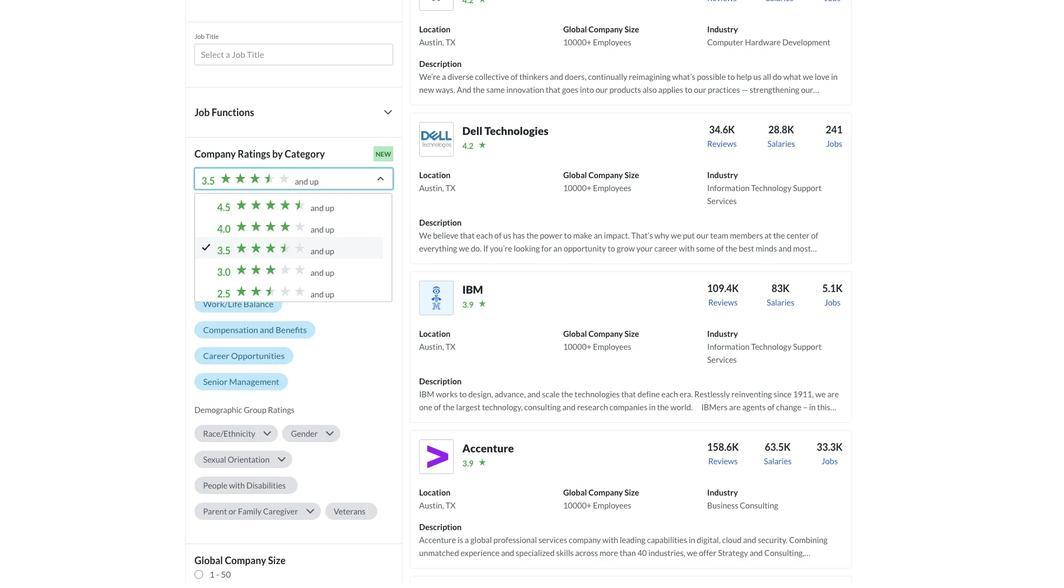 Task type: vqa. For each thing, say whether or not it's contained in the screenshot.
2nd field from right
no



Task type: describe. For each thing, give the bounding box(es) containing it.
technology for ibm
[[751, 342, 792, 352]]

title
[[206, 32, 219, 40]]

5.1k jobs
[[822, 282, 843, 307]]

category
[[285, 148, 325, 160]]

new
[[376, 150, 391, 158]]

culture & values
[[203, 273, 267, 283]]

3.9 for ibm
[[462, 300, 474, 309]]

compensation and benefits button
[[194, 321, 316, 339]]

size for dell technologies
[[625, 170, 639, 180]]

race/ethnicity
[[203, 429, 255, 439]]

4.2
[[462, 141, 474, 151]]

people with disabilities
[[203, 481, 286, 490]]

3.9 for accenture
[[462, 459, 474, 468]]

computer
[[707, 37, 743, 47]]

global company size 10000+ employees for ibm
[[563, 329, 639, 352]]

1 global company size 10000+ employees from the top
[[563, 24, 639, 47]]

tx for dell technologies
[[446, 183, 456, 193]]

only
[[220, 198, 236, 207]]

241 jobs
[[826, 124, 843, 148]]

career
[[203, 351, 229, 361]]

development
[[782, 37, 830, 47]]

ibm
[[462, 283, 483, 296]]

34.6k
[[709, 124, 735, 136]]

location austin, tx for dell technologies
[[419, 170, 456, 193]]

location for dell technologies
[[419, 170, 450, 180]]

and inside button
[[260, 325, 274, 335]]

diversity & inclusion button
[[280, 269, 375, 287]]

2.5
[[217, 288, 231, 300]]

28.8k
[[768, 124, 794, 136]]

jobs for dell technologies
[[826, 139, 842, 148]]

job title
[[194, 32, 219, 40]]

global company size 10000+ employees for dell technologies
[[563, 170, 639, 193]]

diversity & inclusion
[[288, 273, 366, 283]]

austin, for accenture
[[419, 501, 444, 510]]

1 employees from the top
[[593, 37, 631, 47]]

by
[[272, 148, 283, 160]]

workplace
[[194, 250, 233, 259]]

sexual
[[203, 455, 226, 464]]

28.8k salaries
[[767, 124, 795, 148]]

241
[[826, 124, 843, 136]]

location for ibm
[[419, 329, 450, 339]]

work/life
[[203, 299, 242, 309]]

industry information technology support services for ibm
[[707, 329, 822, 365]]

50
[[221, 569, 231, 580]]

overall
[[203, 221, 231, 231]]

and inside 3.5 option
[[311, 246, 324, 256]]

list box containing 3.5
[[194, 168, 393, 302]]

opportunities
[[231, 351, 285, 361]]

and up inside 3.5 option
[[311, 246, 334, 256]]

employees for accenture
[[593, 501, 631, 510]]

1)
[[237, 198, 244, 207]]

or
[[229, 507, 236, 516]]

10000+ for ibm
[[563, 342, 591, 352]]

4.5
[[217, 201, 231, 213]]

austin, for ibm
[[419, 342, 444, 352]]

& for diversity
[[324, 273, 331, 283]]

functions
[[212, 106, 254, 118]]

109.4k
[[707, 282, 739, 294]]

with
[[229, 481, 245, 490]]

location for accenture
[[419, 488, 450, 497]]

& for culture
[[234, 273, 240, 283]]

parent
[[203, 507, 227, 516]]

compensation and benefits
[[203, 325, 307, 335]]

veterans
[[334, 507, 365, 516]]

technologies
[[485, 124, 549, 137]]

83k
[[772, 282, 790, 294]]

parent or family caregiver
[[203, 507, 298, 516]]

158.6k reviews
[[707, 441, 739, 466]]

1 - 50
[[210, 569, 231, 580]]

support for dell technologies
[[793, 183, 822, 193]]

diversity
[[288, 273, 323, 283]]

34.6k reviews
[[707, 124, 737, 148]]

5.1k
[[822, 282, 843, 294]]

(select only 1)
[[194, 198, 244, 207]]

caregiver
[[263, 507, 298, 516]]

industry for accenture
[[707, 488, 738, 497]]

83k salaries
[[767, 282, 794, 307]]

3.0
[[217, 266, 231, 278]]

salaries for accenture
[[764, 456, 792, 466]]

location austin, tx for accenture
[[419, 488, 456, 510]]

158.6k
[[707, 441, 739, 453]]

rating
[[233, 221, 257, 231]]

description for accenture
[[419, 522, 462, 532]]

compensation
[[203, 325, 258, 335]]

industry for ibm
[[707, 329, 738, 339]]

work/life balance
[[203, 299, 274, 309]]

work/life balance button
[[194, 295, 282, 313]]

accenture image
[[419, 440, 454, 474]]

accenture
[[462, 442, 514, 455]]

global for accenture
[[563, 488, 587, 497]]

job functions button
[[194, 105, 393, 120]]

10000+ for dell technologies
[[563, 183, 591, 193]]

company for the ibm image
[[588, 329, 623, 339]]

global company size
[[194, 555, 286, 567]]

business
[[707, 501, 738, 510]]

size for ibm
[[625, 329, 639, 339]]

consulting
[[740, 501, 778, 510]]

dell
[[462, 124, 482, 137]]

hardware
[[745, 37, 781, 47]]

orientation
[[228, 455, 270, 464]]

1 location austin, tx from the top
[[419, 24, 456, 47]]

company for accenture image
[[588, 488, 623, 497]]

0 vertical spatial ratings
[[238, 148, 270, 160]]

industry computer hardware development
[[707, 24, 830, 47]]

senior management
[[203, 376, 279, 387]]

balance
[[244, 299, 274, 309]]

values
[[241, 273, 267, 283]]

senior management button
[[194, 373, 288, 390]]

austin, for dell technologies
[[419, 183, 444, 193]]

description for ibm
[[419, 376, 462, 386]]

ibm image
[[419, 281, 454, 315]]

global for ibm
[[563, 329, 587, 339]]

factor
[[235, 250, 258, 259]]

sexual orientation
[[203, 455, 270, 464]]

(select
[[194, 198, 218, 207]]



Task type: locate. For each thing, give the bounding box(es) containing it.
2 description from the top
[[419, 218, 462, 227]]

3 global company size 10000+ employees from the top
[[563, 329, 639, 352]]

list box
[[194, 168, 393, 302]]

jobs inside 33.3k jobs
[[822, 456, 838, 466]]

location austin, tx down dell technologies image
[[419, 170, 456, 193]]

up
[[310, 177, 319, 186], [325, 203, 334, 213], [325, 225, 334, 234], [325, 246, 334, 256], [325, 268, 334, 278], [325, 289, 334, 299]]

location down 'apple' "image"
[[419, 24, 450, 34]]

jobs for ibm
[[824, 298, 841, 307]]

tx for ibm
[[446, 342, 456, 352]]

industry up computer
[[707, 24, 738, 34]]

1 job from the top
[[194, 32, 205, 40]]

3 description from the top
[[419, 376, 462, 386]]

reviews down "34.6k"
[[707, 139, 737, 148]]

1 vertical spatial ratings
[[260, 250, 286, 259]]

None field
[[194, 44, 393, 70]]

inclusion
[[332, 273, 366, 283]]

reviews down 158.6k
[[708, 456, 738, 466]]

2 austin, from the top
[[419, 183, 444, 193]]

location austin, tx
[[419, 24, 456, 47], [419, 170, 456, 193], [419, 329, 456, 352], [419, 488, 456, 510]]

group
[[244, 405, 266, 415]]

0 vertical spatial support
[[793, 183, 822, 193]]

information down 34.6k reviews
[[707, 183, 750, 193]]

63.5k salaries
[[764, 441, 792, 466]]

jobs for accenture
[[822, 456, 838, 466]]

culture
[[203, 273, 232, 283]]

global for dell technologies
[[563, 170, 587, 180]]

industry inside industry business consulting
[[707, 488, 738, 497]]

1 technology from the top
[[751, 183, 792, 193]]

austin, down accenture image
[[419, 501, 444, 510]]

austin, down the ibm image
[[419, 342, 444, 352]]

austin,
[[419, 37, 444, 47], [419, 183, 444, 193], [419, 342, 444, 352], [419, 501, 444, 510]]

2 information from the top
[[707, 342, 750, 352]]

1 3.9 from the top
[[462, 300, 474, 309]]

2 location austin, tx from the top
[[419, 170, 456, 193]]

industry information technology support services for dell technologies
[[707, 170, 822, 206]]

location down accenture image
[[419, 488, 450, 497]]

4 employees from the top
[[593, 501, 631, 510]]

jobs inside 5.1k jobs
[[824, 298, 841, 307]]

1 information from the top
[[707, 183, 750, 193]]

3.5 up (select
[[201, 175, 215, 187]]

job
[[194, 32, 205, 40], [194, 106, 210, 118]]

0 horizontal spatial 3.5
[[201, 175, 215, 187]]

demographic group ratings
[[194, 405, 295, 415]]

4 10000+ from the top
[[563, 501, 591, 510]]

salaries down 83k
[[767, 298, 794, 307]]

technology down 28.8k salaries
[[751, 183, 792, 193]]

overall rating button
[[194, 218, 266, 235]]

2 3.9 from the top
[[462, 459, 474, 468]]

job for job functions
[[194, 106, 210, 118]]

109.4k reviews
[[707, 282, 739, 307]]

technology down '83k salaries'
[[751, 342, 792, 352]]

employees for ibm
[[593, 342, 631, 352]]

global
[[563, 24, 587, 34], [563, 170, 587, 180], [563, 329, 587, 339], [563, 488, 587, 497], [194, 555, 223, 567]]

3 employees from the top
[[593, 342, 631, 352]]

services for dell technologies
[[707, 196, 737, 206]]

people
[[203, 481, 227, 490]]

ratings
[[238, 148, 270, 160], [260, 250, 286, 259], [268, 405, 295, 415]]

4 industry from the top
[[707, 488, 738, 497]]

-
[[216, 569, 219, 580]]

senior
[[203, 376, 228, 387]]

1 industry information technology support services from the top
[[707, 170, 822, 206]]

1 vertical spatial salaries
[[767, 298, 794, 307]]

2 global company size 10000+ employees from the top
[[563, 170, 639, 193]]

size for accenture
[[625, 488, 639, 497]]

apple image
[[419, 0, 454, 11]]

reviews inside 109.4k reviews
[[708, 298, 738, 307]]

support for ibm
[[793, 342, 822, 352]]

1 vertical spatial 3.5
[[217, 245, 231, 257]]

33.3k jobs
[[817, 441, 843, 466]]

1 support from the top
[[793, 183, 822, 193]]

3.9 down accenture
[[462, 459, 474, 468]]

ratings right factor
[[260, 250, 286, 259]]

job for job title
[[194, 32, 205, 40]]

1 & from the left
[[234, 273, 240, 283]]

3 location austin, tx from the top
[[419, 329, 456, 352]]

reviews inside 158.6k reviews
[[708, 456, 738, 466]]

information for ibm
[[707, 342, 750, 352]]

4 description from the top
[[419, 522, 462, 532]]

1 industry from the top
[[707, 24, 738, 34]]

2 location from the top
[[419, 170, 450, 180]]

information down 109.4k reviews at the right of the page
[[707, 342, 750, 352]]

information
[[707, 183, 750, 193], [707, 342, 750, 352]]

demographic
[[194, 405, 242, 415]]

ratings right group
[[268, 405, 295, 415]]

& inside "button"
[[234, 273, 240, 283]]

1
[[210, 569, 215, 580]]

10000+ for accenture
[[563, 501, 591, 510]]

3 10000+ from the top
[[563, 342, 591, 352]]

job functions
[[194, 106, 254, 118]]

2 vertical spatial salaries
[[764, 456, 792, 466]]

benefits
[[276, 325, 307, 335]]

salaries for dell technologies
[[767, 139, 795, 148]]

0 vertical spatial services
[[707, 196, 737, 206]]

disabilities
[[246, 481, 286, 490]]

63.5k
[[765, 441, 791, 453]]

industry up business
[[707, 488, 738, 497]]

2 vertical spatial jobs
[[822, 456, 838, 466]]

location
[[419, 24, 450, 34], [419, 170, 450, 180], [419, 329, 450, 339], [419, 488, 450, 497]]

& right 3.0
[[234, 273, 240, 283]]

location down the ibm image
[[419, 329, 450, 339]]

1 vertical spatial support
[[793, 342, 822, 352]]

employees for dell technologies
[[593, 183, 631, 193]]

location down dell technologies image
[[419, 170, 450, 180]]

1 services from the top
[[707, 196, 737, 206]]

family
[[238, 507, 262, 516]]

2 industry from the top
[[707, 170, 738, 180]]

1 vertical spatial jobs
[[824, 298, 841, 307]]

services for ibm
[[707, 355, 737, 365]]

ratings for group
[[268, 405, 295, 415]]

management
[[229, 376, 279, 387]]

technology
[[751, 183, 792, 193], [751, 342, 792, 352]]

3.5 option
[[195, 237, 383, 259]]

salaries down 28.8k
[[767, 139, 795, 148]]

and up
[[295, 177, 319, 186], [311, 203, 334, 213], [311, 225, 334, 234], [311, 246, 334, 256], [311, 268, 334, 278], [311, 289, 334, 299]]

global company size 10000+ employees for accenture
[[563, 488, 639, 510]]

2 services from the top
[[707, 355, 737, 365]]

4 location from the top
[[419, 488, 450, 497]]

1 vertical spatial reviews
[[708, 298, 738, 307]]

industry down 34.6k reviews
[[707, 170, 738, 180]]

industry for dell technologies
[[707, 170, 738, 180]]

4.0
[[217, 223, 231, 235]]

3.5 up 3.0
[[217, 245, 231, 257]]

2 10000+ from the top
[[563, 183, 591, 193]]

2 vertical spatial reviews
[[708, 456, 738, 466]]

salaries
[[767, 139, 795, 148], [767, 298, 794, 307], [764, 456, 792, 466]]

industry information technology support services
[[707, 170, 822, 206], [707, 329, 822, 365]]

2 & from the left
[[324, 273, 331, 283]]

1 vertical spatial services
[[707, 355, 737, 365]]

3 location from the top
[[419, 329, 450, 339]]

2 tx from the top
[[446, 183, 456, 193]]

tx down 'apple' "image"
[[446, 37, 456, 47]]

industry business consulting
[[707, 488, 778, 510]]

1 vertical spatial 3.9
[[462, 459, 474, 468]]

1 horizontal spatial 3.5
[[217, 245, 231, 257]]

0 vertical spatial reviews
[[707, 139, 737, 148]]

career opportunities button
[[194, 347, 293, 365]]

33.3k
[[817, 441, 843, 453]]

dell technologies image
[[419, 122, 454, 157]]

size
[[625, 24, 639, 34], [625, 170, 639, 180], [625, 329, 639, 339], [625, 488, 639, 497], [268, 555, 286, 567]]

& inside button
[[324, 273, 331, 283]]

2 technology from the top
[[751, 342, 792, 352]]

workplace factor ratings
[[194, 250, 286, 259]]

support
[[793, 183, 822, 193], [793, 342, 822, 352]]

ratings left 'by'
[[238, 148, 270, 160]]

jobs down 33.3k
[[822, 456, 838, 466]]

&
[[234, 273, 240, 283], [324, 273, 331, 283]]

reviews
[[707, 139, 737, 148], [708, 298, 738, 307], [708, 456, 738, 466]]

austin, down dell technologies image
[[419, 183, 444, 193]]

tx down the ibm image
[[446, 342, 456, 352]]

ratings for factor
[[260, 250, 286, 259]]

0 vertical spatial technology
[[751, 183, 792, 193]]

1 description from the top
[[419, 59, 462, 69]]

& left inclusion
[[324, 273, 331, 283]]

employees
[[593, 37, 631, 47], [593, 183, 631, 193], [593, 342, 631, 352], [593, 501, 631, 510]]

1 vertical spatial industry information technology support services
[[707, 329, 822, 365]]

reviews for dell technologies
[[707, 139, 737, 148]]

0 vertical spatial industry information technology support services
[[707, 170, 822, 206]]

1 tx from the top
[[446, 37, 456, 47]]

reviews for accenture
[[708, 456, 738, 466]]

4 global company size 10000+ employees from the top
[[563, 488, 639, 510]]

jobs inside 241 jobs
[[826, 139, 842, 148]]

3.5 inside option
[[217, 245, 231, 257]]

reviews down 109.4k
[[708, 298, 738, 307]]

company for dell technologies image
[[588, 170, 623, 180]]

location austin, tx for ibm
[[419, 329, 456, 352]]

2 employees from the top
[[593, 183, 631, 193]]

1 horizontal spatial &
[[324, 273, 331, 283]]

1 location from the top
[[419, 24, 450, 34]]

4 austin, from the top
[[419, 501, 444, 510]]

0 vertical spatial 3.5
[[201, 175, 215, 187]]

2 job from the top
[[194, 106, 210, 118]]

3.9 down 'ibm'
[[462, 300, 474, 309]]

culture & values button
[[194, 269, 275, 287]]

0 vertical spatial 3.9
[[462, 300, 474, 309]]

4 tx from the top
[[446, 501, 456, 510]]

tx down dell technologies image
[[446, 183, 456, 193]]

0 vertical spatial jobs
[[826, 139, 842, 148]]

jobs down 5.1k
[[824, 298, 841, 307]]

reviews for ibm
[[708, 298, 738, 307]]

company ratings by category
[[194, 148, 325, 160]]

3.9
[[462, 300, 474, 309], [462, 459, 474, 468]]

up inside 3.5 option
[[325, 246, 334, 256]]

3 tx from the top
[[446, 342, 456, 352]]

job left title
[[194, 32, 205, 40]]

salaries down 63.5k
[[764, 456, 792, 466]]

1 10000+ from the top
[[563, 37, 591, 47]]

tx for accenture
[[446, 501, 456, 510]]

Job Title field
[[201, 48, 387, 61]]

industry down 109.4k reviews at the right of the page
[[707, 329, 738, 339]]

0 horizontal spatial &
[[234, 273, 240, 283]]

technology for dell technologies
[[751, 183, 792, 193]]

2 support from the top
[[793, 342, 822, 352]]

10000+
[[563, 37, 591, 47], [563, 183, 591, 193], [563, 342, 591, 352], [563, 501, 591, 510]]

2 vertical spatial ratings
[[268, 405, 295, 415]]

1 vertical spatial technology
[[751, 342, 792, 352]]

3 industry from the top
[[707, 329, 738, 339]]

location austin, tx down the ibm image
[[419, 329, 456, 352]]

0 vertical spatial job
[[194, 32, 205, 40]]

1 vertical spatial job
[[194, 106, 210, 118]]

description for dell technologies
[[419, 218, 462, 227]]

location austin, tx down 'apple' "image"
[[419, 24, 456, 47]]

dell technologies
[[462, 124, 549, 137]]

0 vertical spatial salaries
[[767, 139, 795, 148]]

4 location austin, tx from the top
[[419, 488, 456, 510]]

industry inside the industry computer hardware development
[[707, 24, 738, 34]]

information for dell technologies
[[707, 183, 750, 193]]

2 industry information technology support services from the top
[[707, 329, 822, 365]]

1 vertical spatial information
[[707, 342, 750, 352]]

austin, down 'apple' "image"
[[419, 37, 444, 47]]

and
[[295, 177, 308, 186], [311, 203, 324, 213], [311, 225, 324, 234], [311, 246, 324, 256], [311, 268, 324, 278], [311, 289, 324, 299], [260, 325, 274, 335]]

salaries for ibm
[[767, 298, 794, 307]]

gender
[[291, 429, 318, 439]]

global company size 10000+ employees
[[563, 24, 639, 47], [563, 170, 639, 193], [563, 329, 639, 352], [563, 488, 639, 510]]

job left functions
[[194, 106, 210, 118]]

services
[[707, 196, 737, 206], [707, 355, 737, 365]]

career opportunities
[[203, 351, 285, 361]]

job inside button
[[194, 106, 210, 118]]

company for 'apple' "image"
[[588, 24, 623, 34]]

1 austin, from the top
[[419, 37, 444, 47]]

location austin, tx down accenture image
[[419, 488, 456, 510]]

3 austin, from the top
[[419, 342, 444, 352]]

overall rating
[[203, 221, 257, 231]]

0 vertical spatial information
[[707, 183, 750, 193]]

tx down accenture image
[[446, 501, 456, 510]]

jobs down 241
[[826, 139, 842, 148]]



